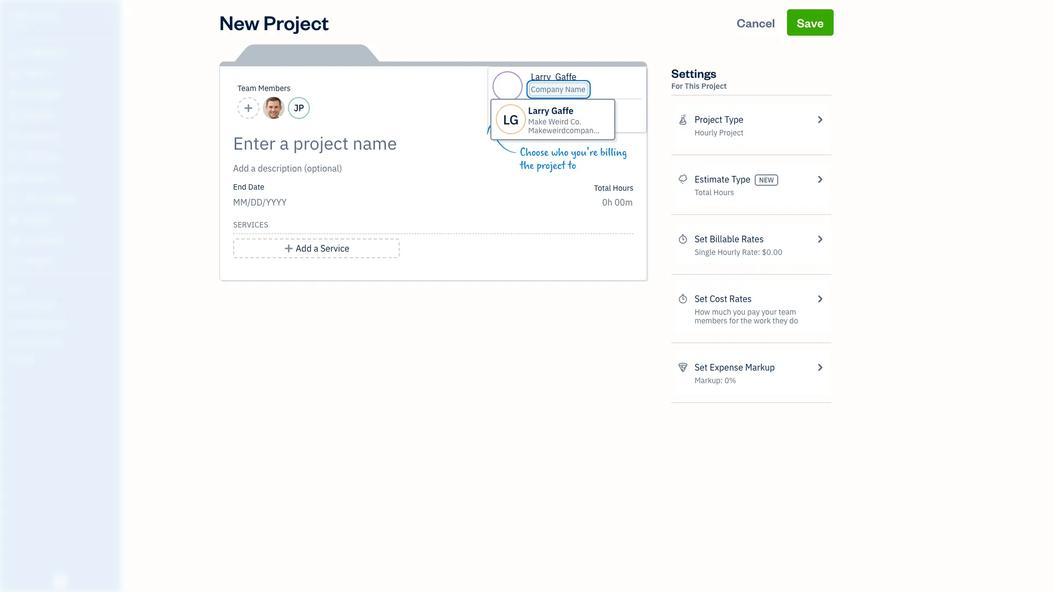 Task type: locate. For each thing, give the bounding box(es) containing it.
add
[[296, 243, 312, 254]]

chevronright image for set cost rates
[[815, 292, 825, 306]]

chevronright image
[[815, 173, 825, 186], [815, 233, 825, 246], [815, 292, 825, 306]]

pay
[[747, 307, 760, 317]]

3 chevronright image from the top
[[815, 292, 825, 306]]

chevronright image
[[815, 113, 825, 126], [815, 361, 825, 374]]

for
[[671, 81, 683, 91]]

add a service
[[296, 243, 349, 254]]

chart image
[[7, 235, 20, 246]]

your
[[762, 307, 777, 317]]

new project
[[219, 9, 329, 35]]

1 set from the top
[[695, 234, 708, 245]]

total up hourly budget text field
[[594, 183, 611, 193]]

1 vertical spatial set
[[695, 293, 708, 304]]

end date
[[233, 182, 264, 192]]

1 horizontal spatial the
[[741, 316, 752, 326]]

0 vertical spatial chevronright image
[[815, 113, 825, 126]]

chevronright image for project type
[[815, 113, 825, 126]]

client image
[[7, 69, 20, 80]]

save
[[797, 15, 824, 30]]

rates up rate
[[741, 234, 764, 245]]

type for estimate type
[[732, 174, 750, 185]]

set up the markup:
[[695, 362, 708, 373]]

0 vertical spatial chevronright image
[[815, 173, 825, 186]]

the
[[520, 160, 534, 172], [741, 316, 752, 326]]

inc
[[42, 10, 58, 21]]

:
[[758, 247, 760, 257]]

chevronright image for set expense markup
[[815, 361, 825, 374]]

set up single
[[695, 234, 708, 245]]

cancel
[[737, 15, 775, 30]]

0 vertical spatial set
[[695, 234, 708, 245]]

date
[[248, 182, 264, 192]]

hours up hourly budget text field
[[613, 183, 634, 193]]

project image
[[7, 173, 20, 184]]

dashboard image
[[7, 48, 20, 59]]

total down estimate
[[695, 188, 712, 197]]

settings image
[[8, 354, 117, 363]]

the inside how much you pay your team members for the work they do
[[741, 316, 752, 326]]

envelope image
[[531, 104, 542, 112]]

you're
[[571, 146, 598, 159]]

First Name text field
[[531, 71, 551, 82]]

Phone Number text field
[[547, 118, 600, 128]]

1 chevronright image from the top
[[815, 113, 825, 126]]

settings
[[671, 65, 717, 81]]

hours down estimate type
[[714, 188, 734, 197]]

2 vertical spatial chevronright image
[[815, 292, 825, 306]]

timetracking image left billable in the right top of the page
[[678, 233, 688, 246]]

2 vertical spatial set
[[695, 362, 708, 373]]

they
[[773, 316, 788, 326]]

the right for
[[741, 316, 752, 326]]

1 vertical spatial the
[[741, 316, 752, 326]]

chevronright image for estimate type
[[815, 173, 825, 186]]

billable
[[710, 234, 739, 245]]

makeweirdcompany@weird.co
[[528, 126, 633, 135]]

total hours down estimate
[[695, 188, 734, 197]]

weird
[[548, 117, 569, 127]]

0 horizontal spatial the
[[520, 160, 534, 172]]

the down choose
[[520, 160, 534, 172]]

timetracking image for set billable rates
[[678, 233, 688, 246]]

plus image
[[284, 242, 294, 255]]

hours
[[613, 183, 634, 193], [714, 188, 734, 197]]

2 timetracking image from the top
[[678, 292, 688, 306]]

1 timetracking image from the top
[[678, 233, 688, 246]]

1 vertical spatial type
[[732, 174, 750, 185]]

co.
[[570, 117, 581, 127]]

3 set from the top
[[695, 362, 708, 373]]

0 vertical spatial rates
[[741, 234, 764, 245]]

2 chevronright image from the top
[[815, 233, 825, 246]]

payment image
[[7, 131, 20, 142]]

choose who you're billing the project to
[[520, 146, 627, 172]]

total
[[594, 183, 611, 193], [695, 188, 712, 197]]

rates up you
[[729, 293, 752, 304]]

0 vertical spatial type
[[725, 114, 743, 125]]

jp
[[294, 103, 304, 114]]

1 horizontal spatial hourly
[[718, 247, 740, 257]]

1 chevronright image from the top
[[815, 173, 825, 186]]

Hourly Budget text field
[[602, 197, 634, 208]]

type
[[725, 114, 743, 125], [732, 174, 750, 185]]

total hours
[[594, 183, 634, 193], [695, 188, 734, 197]]

set expense markup
[[695, 362, 775, 373]]

report image
[[7, 256, 20, 267]]

total hours up hourly budget text field
[[594, 183, 634, 193]]

add team member image
[[243, 101, 254, 115]]

1 vertical spatial rates
[[729, 293, 752, 304]]

team
[[238, 83, 256, 93]]

set up the how
[[695, 293, 708, 304]]

2 chevronright image from the top
[[815, 361, 825, 374]]

projects image
[[678, 113, 688, 126]]

$0.00
[[762, 247, 782, 257]]

do
[[789, 316, 798, 326]]

expense
[[710, 362, 743, 373]]

money image
[[7, 214, 20, 225]]

rates for set billable rates
[[741, 234, 764, 245]]

turtle inc owner
[[9, 10, 58, 30]]

owner
[[9, 22, 29, 30]]

hourly
[[695, 128, 717, 138], [718, 247, 740, 257]]

timetracking image
[[678, 233, 688, 246], [678, 292, 688, 306]]

billing
[[600, 146, 627, 159]]

settings for this project
[[671, 65, 727, 91]]

1 horizontal spatial hours
[[714, 188, 734, 197]]

team members image
[[8, 302, 117, 310]]

0 horizontal spatial total hours
[[594, 183, 634, 193]]

how much you pay your team members for the work they do
[[695, 307, 798, 326]]

hourly down project type
[[695, 128, 717, 138]]

1 horizontal spatial total
[[695, 188, 712, 197]]

set
[[695, 234, 708, 245], [695, 293, 708, 304], [695, 362, 708, 373]]

0 vertical spatial timetracking image
[[678, 233, 688, 246]]

new
[[219, 9, 260, 35]]

0 vertical spatial the
[[520, 160, 534, 172]]

project
[[263, 9, 329, 35], [701, 81, 727, 91], [695, 114, 722, 125], [719, 128, 744, 138]]

set for set billable rates
[[695, 234, 708, 245]]

this
[[685, 81, 700, 91]]

0 vertical spatial hourly
[[695, 128, 717, 138]]

larry gaffe make weird co. makeweirdcompany@weird.co
[[528, 105, 633, 135]]

1 vertical spatial chevronright image
[[815, 233, 825, 246]]

turtle
[[9, 10, 40, 21]]

make
[[528, 117, 547, 127]]

Last Name text field
[[555, 71, 577, 82]]

invoice image
[[7, 110, 20, 121]]

a
[[314, 243, 318, 254]]

1 vertical spatial timetracking image
[[678, 292, 688, 306]]

2 set from the top
[[695, 293, 708, 304]]

the inside choose who you're billing the project to
[[520, 160, 534, 172]]

add a service button
[[233, 239, 400, 258]]

markup: 0%
[[695, 376, 736, 386]]

1 vertical spatial chevronright image
[[815, 361, 825, 374]]

rate
[[742, 247, 758, 257]]

type left new
[[732, 174, 750, 185]]

choose
[[520, 146, 549, 159]]

0 horizontal spatial hourly
[[695, 128, 717, 138]]

to
[[568, 160, 576, 172]]

rates
[[741, 234, 764, 245], [729, 293, 752, 304]]

type up the hourly project
[[725, 114, 743, 125]]

much
[[712, 307, 731, 317]]

timetracking image left cost
[[678, 292, 688, 306]]

end
[[233, 182, 246, 192]]

hourly down set billable rates
[[718, 247, 740, 257]]



Task type: describe. For each thing, give the bounding box(es) containing it.
work
[[754, 316, 771, 326]]

timer image
[[7, 194, 20, 205]]

single hourly rate : $0.00
[[695, 247, 782, 257]]

you
[[733, 307, 746, 317]]

0 horizontal spatial total
[[594, 183, 611, 193]]

type for project type
[[725, 114, 743, 125]]

1 horizontal spatial total hours
[[695, 188, 734, 197]]

timetracking image for set cost rates
[[678, 292, 688, 306]]

team members
[[238, 83, 291, 93]]

new
[[759, 176, 774, 184]]

members
[[695, 316, 727, 326]]

set cost rates
[[695, 293, 752, 304]]

Project Name text field
[[233, 132, 535, 154]]

set for set cost rates
[[695, 293, 708, 304]]

phone image
[[531, 118, 542, 127]]

who
[[551, 146, 569, 159]]

0 horizontal spatial hours
[[613, 183, 634, 193]]

main element
[[0, 0, 148, 592]]

items and services image
[[8, 319, 117, 328]]

service
[[320, 243, 349, 254]]

hourly project
[[695, 128, 744, 138]]

cost
[[710, 293, 727, 304]]

expense image
[[7, 152, 20, 163]]

apps image
[[8, 284, 117, 293]]

freshbooks image
[[52, 575, 69, 588]]

1 vertical spatial hourly
[[718, 247, 740, 257]]

members
[[258, 83, 291, 93]]

single
[[695, 247, 716, 257]]

project
[[537, 160, 566, 172]]

for
[[729, 316, 739, 326]]

project type
[[695, 114, 743, 125]]

how
[[695, 307, 710, 317]]

larry
[[528, 105, 549, 116]]

estimates image
[[678, 173, 688, 186]]

gaffe
[[551, 105, 574, 116]]

lg
[[503, 111, 519, 128]]

estimate
[[695, 174, 729, 185]]

rates for set cost rates
[[729, 293, 752, 304]]

Company Name text field
[[531, 84, 586, 94]]

markup
[[745, 362, 775, 373]]

estimate type
[[695, 174, 750, 185]]

team
[[779, 307, 796, 317]]

expenses image
[[678, 361, 688, 374]]

estimate image
[[7, 89, 20, 100]]

project inside settings for this project
[[701, 81, 727, 91]]

chevronright image for set billable rates
[[815, 233, 825, 246]]

set for set expense markup
[[695, 362, 708, 373]]

Email Address text field
[[547, 104, 597, 114]]

services
[[233, 220, 268, 230]]

cancel button
[[727, 9, 785, 36]]

save button
[[787, 9, 834, 36]]

Project Description text field
[[233, 162, 535, 175]]

End date in  format text field
[[233, 197, 367, 208]]

set billable rates
[[695, 234, 764, 245]]

bank connections image
[[8, 337, 117, 346]]

0%
[[725, 376, 736, 386]]

markup:
[[695, 376, 723, 386]]



Task type: vqa. For each thing, say whether or not it's contained in the screenshot.
"Markup:"
yes



